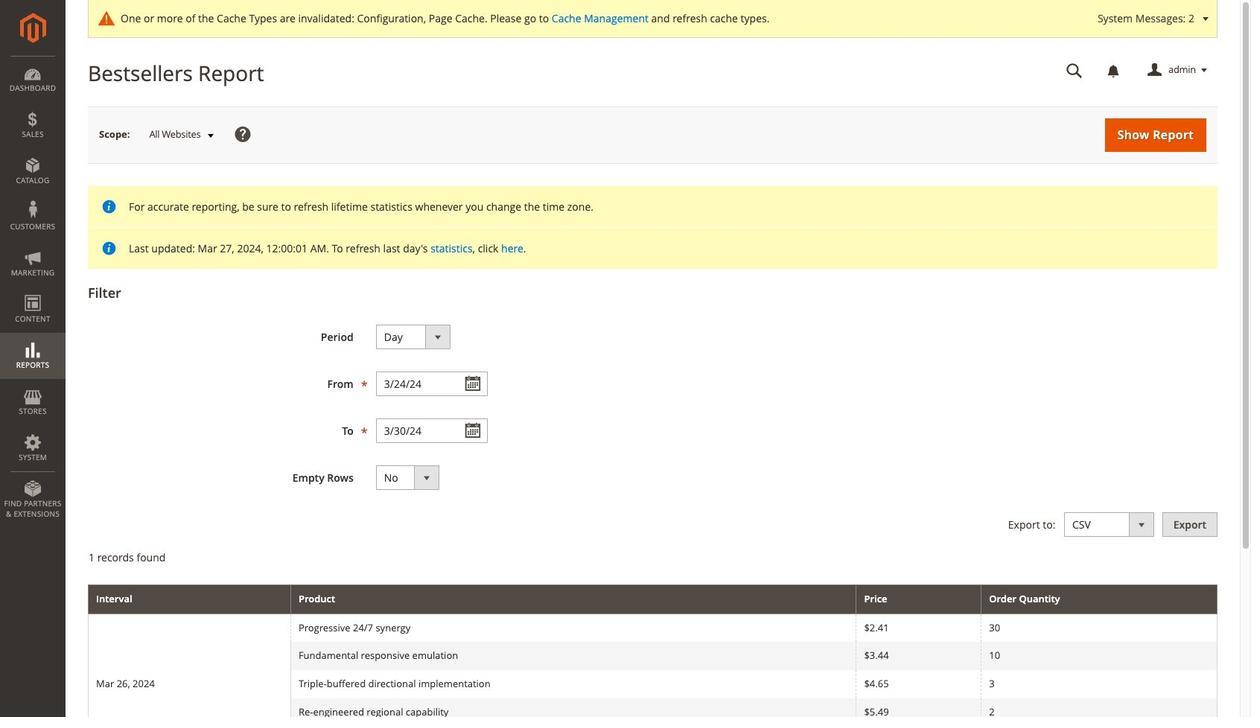 Task type: locate. For each thing, give the bounding box(es) containing it.
None text field
[[376, 372, 488, 396], [376, 419, 488, 443], [376, 372, 488, 396], [376, 419, 488, 443]]

None text field
[[1056, 57, 1093, 83]]

menu bar
[[0, 56, 66, 527]]

magento admin panel image
[[20, 13, 46, 43]]



